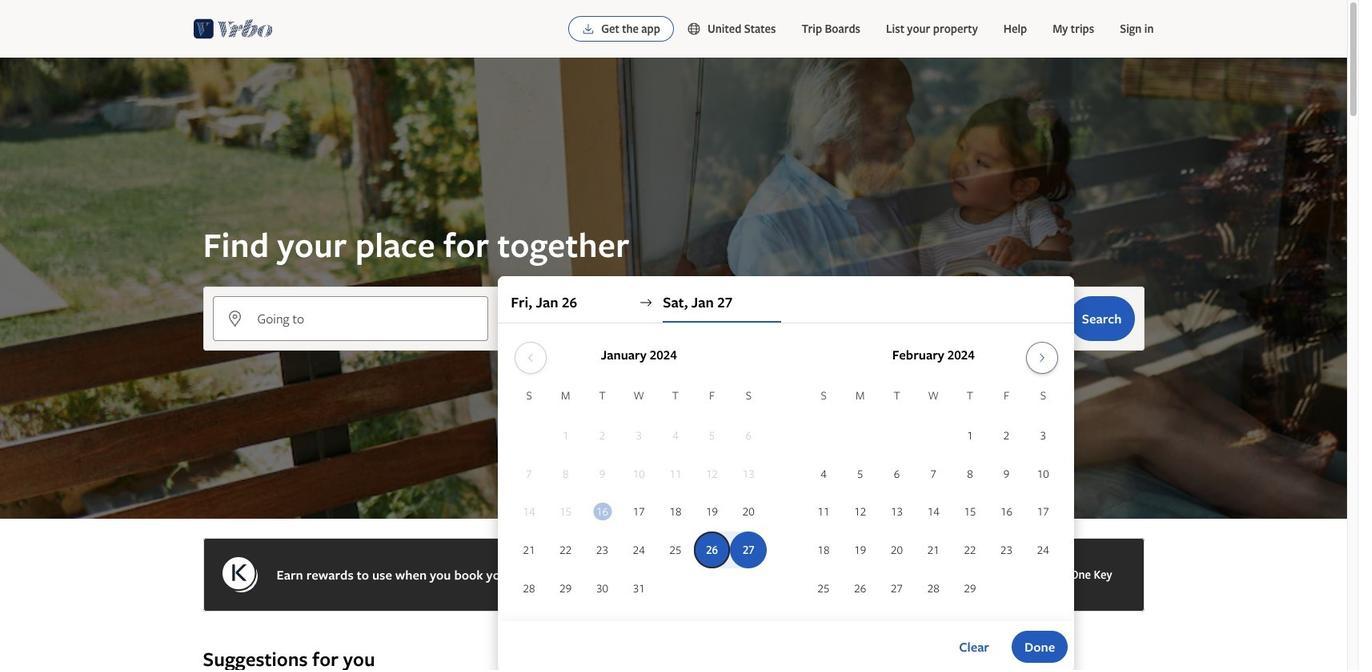 Task type: describe. For each thing, give the bounding box(es) containing it.
today element
[[594, 503, 612, 521]]

previous month image
[[521, 352, 540, 364]]

download the app button image
[[582, 22, 595, 35]]

application inside wizard region
[[511, 336, 1062, 609]]

recently viewed region
[[193, 622, 1155, 647]]

vrbo logo image
[[193, 16, 273, 42]]

next month image
[[1033, 352, 1052, 364]]



Task type: locate. For each thing, give the bounding box(es) containing it.
directional image
[[639, 296, 654, 310]]

small image
[[687, 22, 708, 36]]

wizard region
[[0, 58, 1348, 670]]

application
[[511, 336, 1062, 609]]

main content
[[0, 58, 1348, 670]]

january 2024 element
[[511, 387, 768, 609]]

february 2024 element
[[806, 387, 1062, 609]]



Task type: vqa. For each thing, say whether or not it's contained in the screenshot.
main content
yes



